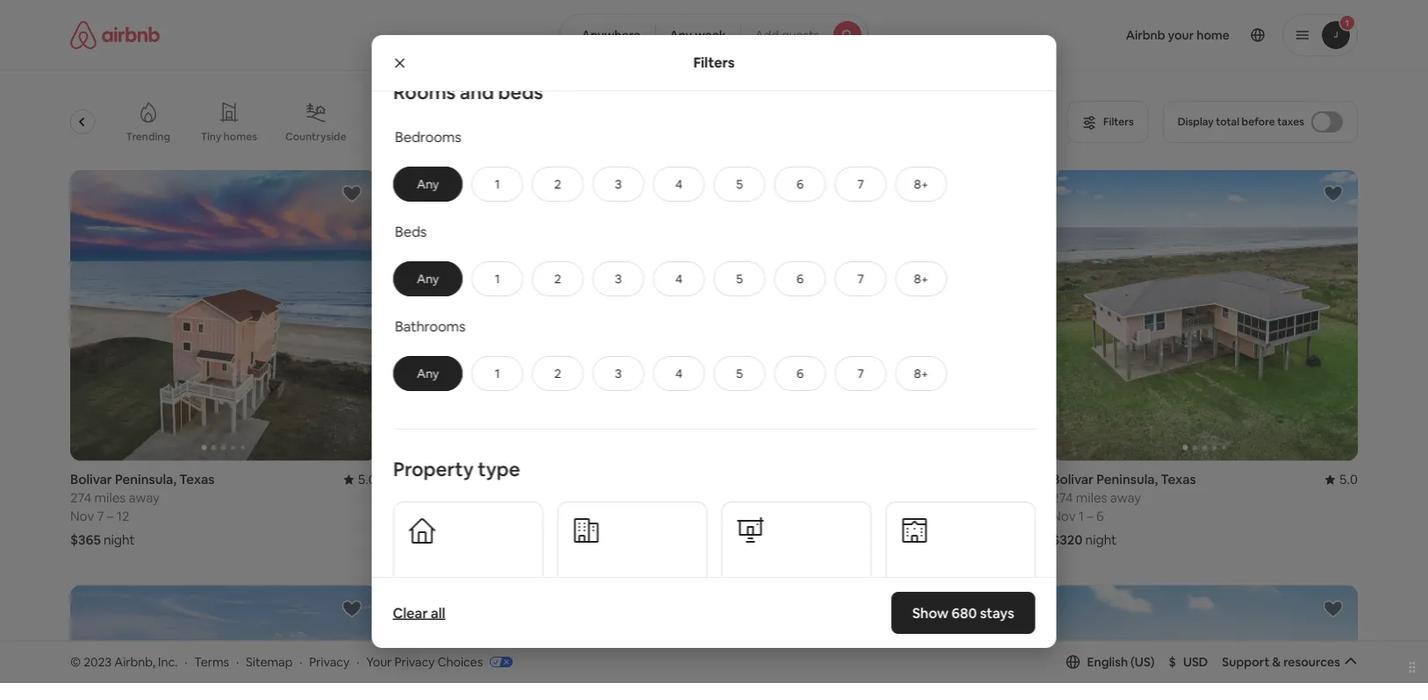 Task type: locate. For each thing, give the bounding box(es) containing it.
$
[[1169, 655, 1176, 671]]

2 night from the left
[[429, 532, 460, 549]]

1 for beds
[[494, 271, 499, 287]]

1 horizontal spatial 274
[[1052, 490, 1073, 507]]

any button for bathrooms
[[393, 356, 462, 391]]

2 miles from the left
[[750, 490, 781, 507]]

3 5 button from the top
[[713, 356, 765, 391]]

0 horizontal spatial miles
[[94, 490, 126, 507]]

5.0 for bolivar peninsula, texas 274 miles away nov 7 – 12 $365 night
[[358, 471, 376, 488]]

3 any element from the top
[[411, 366, 444, 382]]

3 2 button from the top
[[532, 356, 583, 391]]

any left week
[[670, 27, 692, 43]]

add to wishlist: bolivar peninsula, texas image
[[341, 183, 362, 205], [996, 599, 1017, 620]]

your
[[366, 655, 392, 670]]

0 vertical spatial 6 button
[[774, 167, 826, 202]]

your privacy choices link
[[366, 655, 513, 672]]

0 horizontal spatial peninsula,
[[115, 471, 177, 488]]

texas inside bolivar peninsula, texas 274 miles away nov 1 – 6 $320 night
[[1161, 471, 1196, 488]]

1 vertical spatial 8+ button
[[895, 261, 947, 297]]

0 vertical spatial 8+ element
[[914, 176, 928, 192]]

2 4 from the top
[[675, 271, 682, 287]]

1 · from the left
[[185, 655, 187, 670]]

show inside filters dialog
[[912, 604, 949, 622]]

2 4 button from the top
[[653, 261, 705, 297]]

1 3 from the top
[[615, 176, 622, 192]]

2 8+ from the top
[[914, 271, 928, 287]]

night down 17
[[758, 532, 790, 549]]

1 inside bolivar peninsula, texas 274 miles away nov 1 – 6 $320 night
[[1079, 508, 1084, 525]]

0 horizontal spatial away
[[129, 490, 160, 507]]

add guests
[[755, 27, 820, 43]]

1 peninsula, from the left
[[115, 471, 177, 488]]

1 vertical spatial 4 button
[[653, 261, 705, 297]]

1 12 from the left
[[117, 508, 129, 525]]

terms · sitemap · privacy
[[194, 655, 350, 670]]

1 vertical spatial 5
[[736, 271, 743, 287]]

miles for nov 1 – 6
[[1076, 490, 1107, 507]]

night inside bolivar peninsula, texas 274 miles away nov 7 – 12 $365 night
[[104, 532, 135, 549]]

show inside button
[[674, 577, 705, 593]]

1 horizontal spatial add to wishlist: bolivar peninsula, texas image
[[1323, 183, 1344, 205]]

1 for bedrooms
[[494, 176, 499, 192]]

anywhere button
[[560, 14, 656, 56]]

rooms
[[393, 79, 455, 104]]

8+ element for bathrooms
[[914, 366, 928, 382]]

any
[[670, 27, 692, 43], [417, 176, 439, 192], [417, 271, 439, 287], [417, 366, 439, 382]]

add to wishlist: bolivar peninsula, texas image right 680
[[996, 599, 1017, 620]]

2 5 from the top
[[736, 271, 743, 287]]

3 – from the left
[[767, 508, 774, 525]]

2 274 from the left
[[1052, 490, 1073, 507]]

2 vertical spatial 1 button
[[471, 356, 523, 391]]

1 vertical spatial any element
[[411, 271, 444, 287]]

2 horizontal spatial miles
[[1076, 490, 1107, 507]]

2 vertical spatial 5
[[736, 366, 743, 382]]

any up bathrooms
[[417, 271, 439, 287]]

6 for bathrooms
[[796, 366, 803, 382]]

1 vertical spatial 2 button
[[532, 261, 583, 297]]

274 inside bolivar peninsula, texas 274 miles away nov 7 – 12 $365 night
[[70, 490, 92, 507]]

1 3 button from the top
[[592, 167, 644, 202]]

2 vertical spatial 8+ element
[[914, 366, 928, 382]]

5 button for beds
[[713, 261, 765, 297]]

2 12 from the left
[[752, 508, 764, 525]]

1 vertical spatial add to wishlist: bolivar peninsula, texas image
[[341, 599, 362, 620]]

peninsula,
[[115, 471, 177, 488], [1097, 471, 1158, 488]]

2 button
[[532, 167, 583, 202], [532, 261, 583, 297], [532, 356, 583, 391]]

choices
[[438, 655, 483, 670]]

show left the map
[[674, 577, 705, 593]]

· left privacy link
[[300, 655, 302, 670]]

0 vertical spatial 7 button
[[834, 167, 886, 202]]

6 inside galveston, texas pirates beach nov 1 – 6 $581 night
[[442, 508, 450, 525]]

any element up bathrooms
[[411, 271, 444, 287]]

skiing
[[462, 130, 492, 144]]

0 vertical spatial 1 button
[[471, 167, 523, 202]]

nov down pirates
[[397, 508, 421, 525]]

3 for beds
[[615, 271, 622, 287]]

·
[[185, 655, 187, 670], [236, 655, 239, 670], [300, 655, 302, 670], [357, 655, 359, 670]]

5 for bathrooms
[[736, 366, 743, 382]]

1 8+ button from the top
[[895, 167, 947, 202]]

any button up bathrooms
[[393, 261, 462, 297]]

night
[[104, 532, 135, 549], [429, 532, 460, 549], [758, 532, 790, 549], [1086, 532, 1117, 549]]

english (us)
[[1087, 655, 1155, 671]]

3 8+ element from the top
[[914, 366, 928, 382]]

0 horizontal spatial bolivar
[[70, 471, 112, 488]]

miles up $320 at the right
[[1076, 490, 1107, 507]]

0 vertical spatial 5 button
[[713, 167, 765, 202]]

· right "inc."
[[185, 655, 187, 670]]

1 button for bathrooms
[[471, 356, 523, 391]]

5.0 out of 5 average rating image
[[344, 471, 376, 488]]

2 peninsula, from the left
[[1097, 471, 1158, 488]]

0 horizontal spatial privacy
[[309, 655, 350, 670]]

1 horizontal spatial 12
[[752, 508, 764, 525]]

1 5 button from the top
[[713, 167, 765, 202]]

0 vertical spatial 8+
[[914, 176, 928, 192]]

1 vertical spatial 8+
[[914, 271, 928, 287]]

274 up $365
[[70, 490, 92, 507]]

0 vertical spatial add to wishlist: bolivar peninsula, texas image
[[341, 183, 362, 205]]

away for nov 7 – 12
[[129, 490, 160, 507]]

add to wishlist: galveston, texas image
[[1323, 599, 1344, 620]]

0 vertical spatial 8+ button
[[895, 167, 947, 202]]

5.0 for bolivar peninsula, texas 274 miles away nov 1 – 6 $320 night
[[1339, 471, 1358, 488]]

3 texas from the left
[[1161, 471, 1196, 488]]

4 button
[[653, 167, 705, 202], [653, 261, 705, 297], [653, 356, 705, 391]]

3 for bathrooms
[[615, 366, 622, 382]]

bolivar up $365
[[70, 471, 112, 488]]

3 button
[[592, 167, 644, 202], [592, 261, 644, 297], [592, 356, 644, 391]]

2 vertical spatial 2
[[554, 366, 561, 382]]

2 7 button from the top
[[834, 261, 886, 297]]

miles inside bolivar peninsula, texas 274 miles away nov 7 – 12 $365 night
[[94, 490, 126, 507]]

3 6 button from the top
[[774, 356, 826, 391]]

beds
[[395, 222, 426, 240]]

· left your
[[357, 655, 359, 670]]

4 button for beds
[[653, 261, 705, 297]]

sitemap link
[[246, 655, 293, 670]]

7 button
[[834, 167, 886, 202], [834, 261, 886, 297], [834, 356, 886, 391]]

1 vertical spatial 7 button
[[834, 261, 886, 297]]

3 3 button from the top
[[592, 356, 644, 391]]

clear all button
[[384, 596, 454, 631]]

3 night from the left
[[758, 532, 790, 549]]

miles up 17
[[750, 490, 781, 507]]

8+ button for bedrooms
[[895, 167, 947, 202]]

3 nov from the left
[[725, 508, 749, 525]]

3 away from the left
[[1110, 490, 1141, 507]]

privacy left your
[[309, 655, 350, 670]]

privacy link
[[309, 655, 350, 670]]

1 vertical spatial add to wishlist: bolivar peninsula, texas image
[[996, 599, 1017, 620]]

peninsula, inside bolivar peninsula, texas 274 miles away nov 1 – 6 $320 night
[[1097, 471, 1158, 488]]

2 vertical spatial 8+ button
[[895, 356, 947, 391]]

1
[[494, 176, 499, 192], [494, 271, 499, 287], [494, 366, 499, 382], [424, 508, 430, 525], [1079, 508, 1084, 525]]

4 night from the left
[[1086, 532, 1117, 549]]

1 horizontal spatial miles
[[750, 490, 781, 507]]

0 horizontal spatial texas
[[179, 471, 215, 488]]

17
[[777, 508, 789, 525]]

None search field
[[560, 14, 869, 56]]

1 for bathrooms
[[494, 366, 499, 382]]

283
[[725, 490, 747, 507]]

any for beds
[[417, 271, 439, 287]]

nov inside galveston, texas pirates beach nov 1 – 6 $581 night
[[397, 508, 421, 525]]

1 horizontal spatial bolivar
[[1052, 471, 1094, 488]]

3 miles from the left
[[1076, 490, 1107, 507]]

1 vertical spatial 2
[[554, 271, 561, 287]]

miles
[[94, 490, 126, 507], [750, 490, 781, 507], [1076, 490, 1107, 507]]

3
[[615, 176, 622, 192], [615, 271, 622, 287], [615, 366, 622, 382]]

0 vertical spatial 2
[[554, 176, 561, 192]]

2 8+ button from the top
[[895, 261, 947, 297]]

any element for bathrooms
[[411, 366, 444, 382]]

274 up $320 at the right
[[1052, 490, 1073, 507]]

1 nov from the left
[[70, 508, 94, 525]]

12 inside 283 miles away nov 12 – 17 $244 night
[[752, 508, 764, 525]]

profile element
[[890, 0, 1358, 70]]

property
[[393, 457, 473, 482]]

$320
[[1052, 532, 1083, 549]]

any down bathrooms
[[417, 366, 439, 382]]

8+ for beds
[[914, 271, 928, 287]]

any button down bedrooms
[[393, 167, 462, 202]]

2 – from the left
[[433, 508, 439, 525]]

group
[[40, 88, 1057, 156], [70, 170, 376, 461], [397, 170, 704, 461], [725, 170, 1031, 461], [1052, 170, 1358, 461], [70, 586, 376, 684], [397, 586, 704, 684], [725, 586, 1031, 684], [1052, 586, 1358, 684]]

tiny
[[201, 130, 222, 144]]

2 nov from the left
[[397, 508, 421, 525]]

$244
[[725, 532, 756, 549]]

away
[[129, 490, 160, 507], [784, 490, 815, 507], [1110, 490, 1141, 507]]

2 vertical spatial 4
[[675, 366, 682, 382]]

2 1 button from the top
[[471, 261, 523, 297]]

8+ button for beds
[[895, 261, 947, 297]]

add to wishlist: bolivar peninsula, texas image
[[1323, 183, 1344, 205], [341, 599, 362, 620]]

3 7 button from the top
[[834, 356, 886, 391]]

6 inside bolivar peninsula, texas 274 miles away nov 1 – 6 $320 night
[[1097, 508, 1104, 525]]

3 · from the left
[[300, 655, 302, 670]]

2 any button from the top
[[393, 261, 462, 297]]

away inside bolivar peninsula, texas 274 miles away nov 7 – 12 $365 night
[[129, 490, 160, 507]]

3 3 from the top
[[615, 366, 622, 382]]

support & resources
[[1222, 655, 1341, 671]]

show left 680
[[912, 604, 949, 622]]

– inside 283 miles away nov 12 – 17 $244 night
[[767, 508, 774, 525]]

6 for beds
[[796, 271, 803, 287]]

2 vertical spatial 6 button
[[774, 356, 826, 391]]

1 horizontal spatial 5.0
[[1339, 471, 1358, 488]]

2 vertical spatial 8+
[[914, 366, 928, 382]]

0 vertical spatial 5
[[736, 176, 743, 192]]

1 horizontal spatial away
[[784, 490, 815, 507]]

283 miles away nov 12 – 17 $244 night
[[725, 490, 815, 549]]

0 vertical spatial any button
[[393, 167, 462, 202]]

2 3 from the top
[[615, 271, 622, 287]]

miles up $365
[[94, 490, 126, 507]]

1 5.0 from the left
[[358, 471, 376, 488]]

show for show map
[[674, 577, 705, 593]]

1 7 button from the top
[[834, 167, 886, 202]]

2 vertical spatial 2 button
[[532, 356, 583, 391]]

0 vertical spatial 2 button
[[532, 167, 583, 202]]

peninsula, for nov 1 – 6
[[1097, 471, 1158, 488]]

any element for beds
[[411, 271, 444, 287]]

0 vertical spatial 4 button
[[653, 167, 705, 202]]

1 vertical spatial show
[[912, 604, 949, 622]]

3 for bedrooms
[[615, 176, 622, 192]]

terms link
[[194, 655, 229, 670]]

6 button
[[774, 167, 826, 202], [774, 261, 826, 297], [774, 356, 826, 391]]

night right $320 at the right
[[1086, 532, 1117, 549]]

1 horizontal spatial show
[[912, 604, 949, 622]]

1 6 button from the top
[[774, 167, 826, 202]]

away inside bolivar peninsula, texas 274 miles away nov 1 – 6 $320 night
[[1110, 490, 1141, 507]]

8+ element for beds
[[914, 271, 928, 287]]

texas inside galveston, texas pirates beach nov 1 – 6 $581 night
[[467, 471, 502, 488]]

2 5.0 from the left
[[1339, 471, 1358, 488]]

4 nov from the left
[[1052, 508, 1076, 525]]

terms
[[194, 655, 229, 670]]

nov up $320 at the right
[[1052, 508, 1076, 525]]

2 vertical spatial 3
[[615, 366, 622, 382]]

1 2 from the top
[[554, 176, 561, 192]]

any for bedrooms
[[417, 176, 439, 192]]

1 vertical spatial any button
[[393, 261, 462, 297]]

none search field containing anywhere
[[560, 14, 869, 56]]

2 vertical spatial 4 button
[[653, 356, 705, 391]]

3 any button from the top
[[393, 356, 462, 391]]

5.0
[[358, 471, 376, 488], [1339, 471, 1358, 488]]

2 vertical spatial 7 button
[[834, 356, 886, 391]]

nov down 283 at the right
[[725, 508, 749, 525]]

2 away from the left
[[784, 490, 815, 507]]

texas inside bolivar peninsula, texas 274 miles away nov 7 – 12 $365 night
[[179, 471, 215, 488]]

privacy
[[309, 655, 350, 670], [395, 655, 435, 670]]

bolivar
[[70, 471, 112, 488], [1052, 471, 1094, 488]]

1 horizontal spatial peninsula,
[[1097, 471, 1158, 488]]

1 horizontal spatial privacy
[[395, 655, 435, 670]]

0 vertical spatial add to wishlist: bolivar peninsula, texas image
[[1323, 183, 1344, 205]]

0 vertical spatial any element
[[411, 176, 444, 192]]

2 2 from the top
[[554, 271, 561, 287]]

beach
[[441, 490, 479, 507]]

any for bathrooms
[[417, 366, 439, 382]]

bolivar inside bolivar peninsula, texas 274 miles away nov 7 – 12 $365 night
[[70, 471, 112, 488]]

2 8+ element from the top
[[914, 271, 928, 287]]

0 horizontal spatial add to wishlist: bolivar peninsula, texas image
[[341, 183, 362, 205]]

5 button for bedrooms
[[713, 167, 765, 202]]

2 horizontal spatial texas
[[1161, 471, 1196, 488]]

3 8+ button from the top
[[895, 356, 947, 391]]

any button down bathrooms
[[393, 356, 462, 391]]

0 horizontal spatial 12
[[117, 508, 129, 525]]

night right $365
[[104, 532, 135, 549]]

0 vertical spatial 3 button
[[592, 167, 644, 202]]

1 8+ element from the top
[[914, 176, 928, 192]]

1 bolivar from the left
[[70, 471, 112, 488]]

2 vertical spatial any element
[[411, 366, 444, 382]]

1 vertical spatial 1 button
[[471, 261, 523, 297]]

1 vertical spatial 3
[[615, 271, 622, 287]]

night right $581
[[429, 532, 460, 549]]

taxes
[[1278, 115, 1305, 129]]

1 vertical spatial 4
[[675, 271, 682, 287]]

2 vertical spatial 5 button
[[713, 356, 765, 391]]

add to wishlist: bolivar peninsula, texas image down countryside
[[341, 183, 362, 205]]

any element
[[411, 176, 444, 192], [411, 271, 444, 287], [411, 366, 444, 382]]

4
[[675, 176, 682, 192], [675, 271, 682, 287], [675, 366, 682, 382]]

1 miles from the left
[[94, 490, 126, 507]]

2 2 button from the top
[[532, 261, 583, 297]]

1 night from the left
[[104, 532, 135, 549]]

beds
[[498, 79, 543, 104]]

3 button for bathrooms
[[592, 356, 644, 391]]

$365
[[70, 532, 101, 549]]

1 2 button from the top
[[532, 167, 583, 202]]

3 4 button from the top
[[653, 356, 705, 391]]

1 vertical spatial 6 button
[[774, 261, 826, 297]]

4 for bedrooms
[[675, 176, 682, 192]]

4 for bathrooms
[[675, 366, 682, 382]]

1 horizontal spatial texas
[[467, 471, 502, 488]]

274
[[70, 490, 92, 507], [1052, 490, 1073, 507]]

2 texas from the left
[[467, 471, 502, 488]]

2 privacy from the left
[[395, 655, 435, 670]]

show map button
[[656, 564, 772, 606]]

8+ element
[[914, 176, 928, 192], [914, 271, 928, 287], [914, 366, 928, 382]]

before
[[1242, 115, 1275, 129]]

bolivar inside bolivar peninsula, texas 274 miles away nov 1 – 6 $320 night
[[1052, 471, 1094, 488]]

1 inside galveston, texas pirates beach nov 1 – 6 $581 night
[[424, 508, 430, 525]]

beachfront
[[40, 130, 96, 144]]

bolivar up $320 at the right
[[1052, 471, 1094, 488]]

any down bedrooms
[[417, 176, 439, 192]]

$ usd
[[1169, 655, 1208, 671]]

3 2 from the top
[[554, 366, 561, 382]]

3 8+ from the top
[[914, 366, 928, 382]]

any element down bathrooms
[[411, 366, 444, 382]]

0 vertical spatial show
[[674, 577, 705, 593]]

1 – from the left
[[107, 508, 114, 525]]

texas
[[179, 471, 215, 488], [467, 471, 502, 488], [1161, 471, 1196, 488]]

0 vertical spatial 3
[[615, 176, 622, 192]]

2 bolivar from the left
[[1052, 471, 1094, 488]]

2 horizontal spatial away
[[1110, 490, 1141, 507]]

any button
[[393, 167, 462, 202], [393, 261, 462, 297], [393, 356, 462, 391]]

1 vertical spatial 5 button
[[713, 261, 765, 297]]

0 horizontal spatial 5.0
[[358, 471, 376, 488]]

12
[[117, 508, 129, 525], [752, 508, 764, 525]]

3 4 from the top
[[675, 366, 682, 382]]

4 – from the left
[[1087, 508, 1094, 525]]

1 1 button from the top
[[471, 167, 523, 202]]

274 inside bolivar peninsula, texas 274 miles away nov 1 – 6 $320 night
[[1052, 490, 1073, 507]]

rooms and beds
[[393, 79, 543, 104]]

1 horizontal spatial add to wishlist: bolivar peninsula, texas image
[[996, 599, 1017, 620]]

2 vertical spatial any button
[[393, 356, 462, 391]]

1 4 from the top
[[675, 176, 682, 192]]

display total before taxes
[[1178, 115, 1305, 129]]

8+ for bedrooms
[[914, 176, 928, 192]]

1 any element from the top
[[411, 176, 444, 192]]

privacy right your
[[395, 655, 435, 670]]

3 1 button from the top
[[471, 356, 523, 391]]

bolivar peninsula, texas 274 miles away nov 1 – 6 $320 night
[[1052, 471, 1196, 549]]

peninsula, inside bolivar peninsula, texas 274 miles away nov 7 – 12 $365 night
[[115, 471, 177, 488]]

0 horizontal spatial 274
[[70, 490, 92, 507]]

1 away from the left
[[129, 490, 160, 507]]

1 texas from the left
[[179, 471, 215, 488]]

8+
[[914, 176, 928, 192], [914, 271, 928, 287], [914, 366, 928, 382]]

2 for beds
[[554, 271, 561, 287]]

any element down bedrooms
[[411, 176, 444, 192]]

1 button
[[471, 167, 523, 202], [471, 261, 523, 297], [471, 356, 523, 391]]

1 274 from the left
[[70, 490, 92, 507]]

property type
[[393, 457, 520, 482]]

5 button
[[713, 167, 765, 202], [713, 261, 765, 297], [713, 356, 765, 391]]

2 any element from the top
[[411, 271, 444, 287]]

nov
[[70, 508, 94, 525], [397, 508, 421, 525], [725, 508, 749, 525], [1052, 508, 1076, 525]]

1 vertical spatial 3 button
[[592, 261, 644, 297]]

1 5 from the top
[[736, 176, 743, 192]]

7 button for bathrooms
[[834, 356, 886, 391]]

2 6 button from the top
[[774, 261, 826, 297]]

2 3 button from the top
[[592, 261, 644, 297]]

1 any button from the top
[[393, 167, 462, 202]]

3 5 from the top
[[736, 366, 743, 382]]

2 button for bedrooms
[[532, 167, 583, 202]]

0 horizontal spatial show
[[674, 577, 705, 593]]

2 5 button from the top
[[713, 261, 765, 297]]

1 8+ from the top
[[914, 176, 928, 192]]

2 vertical spatial 3 button
[[592, 356, 644, 391]]

· right terms
[[236, 655, 239, 670]]

3 button for beds
[[592, 261, 644, 297]]

6
[[796, 176, 803, 192], [796, 271, 803, 287], [796, 366, 803, 382], [442, 508, 450, 525], [1097, 508, 1104, 525]]

peninsula, for nov 7 – 12
[[115, 471, 177, 488]]

1 vertical spatial 8+ element
[[914, 271, 928, 287]]

1 4 button from the top
[[653, 167, 705, 202]]

nov up $365
[[70, 508, 94, 525]]

0 vertical spatial 4
[[675, 176, 682, 192]]

miles inside bolivar peninsula, texas 274 miles away nov 1 – 6 $320 night
[[1076, 490, 1107, 507]]

–
[[107, 508, 114, 525], [433, 508, 439, 525], [767, 508, 774, 525], [1087, 508, 1094, 525]]



Task type: vqa. For each thing, say whether or not it's contained in the screenshot.
$336 night
no



Task type: describe. For each thing, give the bounding box(es) containing it.
6 for bedrooms
[[796, 176, 803, 192]]

6 button for bedrooms
[[774, 167, 826, 202]]

total
[[1216, 115, 1240, 129]]

display total before taxes button
[[1163, 101, 1358, 143]]

english
[[1087, 655, 1128, 671]]

&
[[1272, 655, 1281, 671]]

nov inside 283 miles away nov 12 – 17 $244 night
[[725, 508, 749, 525]]

sitemap
[[246, 655, 293, 670]]

night inside 283 miles away nov 12 – 17 $244 night
[[758, 532, 790, 549]]

domes
[[382, 130, 417, 144]]

7 for beds
[[857, 271, 864, 287]]

nov inside bolivar peninsula, texas 274 miles away nov 1 – 6 $320 night
[[1052, 508, 1076, 525]]

inc.
[[158, 655, 178, 670]]

5 for beds
[[736, 271, 743, 287]]

274 for nov 7 – 12
[[70, 490, 92, 507]]

support
[[1222, 655, 1270, 671]]

©
[[70, 655, 81, 670]]

stays
[[980, 604, 1014, 622]]

any button for bedrooms
[[393, 167, 462, 202]]

$581
[[397, 532, 426, 549]]

8+ button for bathrooms
[[895, 356, 947, 391]]

clear all
[[393, 604, 445, 622]]

2023
[[84, 655, 112, 670]]

miles inside 283 miles away nov 12 – 17 $244 night
[[750, 490, 781, 507]]

support & resources button
[[1222, 655, 1358, 671]]

all
[[431, 604, 445, 622]]

8+ element for bedrooms
[[914, 176, 928, 192]]

2 · from the left
[[236, 655, 239, 670]]

night inside bolivar peninsula, texas 274 miles away nov 1 – 6 $320 night
[[1086, 532, 1117, 549]]

filters dialog
[[372, 35, 1057, 649]]

(us)
[[1131, 655, 1155, 671]]

tiny homes
[[201, 130, 258, 144]]

night inside galveston, texas pirates beach nov 1 – 6 $581 night
[[429, 532, 460, 549]]

2 button for bathrooms
[[532, 356, 583, 391]]

display
[[1178, 115, 1214, 129]]

galveston, texas pirates beach nov 1 – 6 $581 night
[[397, 471, 502, 549]]

1 button for beds
[[471, 261, 523, 297]]

7 button for beds
[[834, 261, 886, 297]]

680
[[952, 604, 977, 622]]

7 inside bolivar peninsula, texas 274 miles away nov 7 – 12 $365 night
[[97, 508, 104, 525]]

any inside search field
[[670, 27, 692, 43]]

add to wishlist: galveston, texas image
[[669, 183, 690, 205]]

usd
[[1183, 655, 1208, 671]]

4 for beds
[[675, 271, 682, 287]]

clear
[[393, 604, 428, 622]]

– inside galveston, texas pirates beach nov 1 – 6 $581 night
[[433, 508, 439, 525]]

12 inside bolivar peninsula, texas 274 miles away nov 7 – 12 $365 night
[[117, 508, 129, 525]]

274 for nov 1 – 6
[[1052, 490, 1073, 507]]

airbnb,
[[114, 655, 155, 670]]

bedrooms
[[395, 128, 461, 146]]

filters
[[693, 54, 735, 72]]

show 680 stays link
[[891, 593, 1036, 635]]

– inside bolivar peninsula, texas 274 miles away nov 1 – 6 $320 night
[[1087, 508, 1094, 525]]

4 button for bathrooms
[[653, 356, 705, 391]]

4 button for bedrooms
[[653, 167, 705, 202]]

7 button for bedrooms
[[834, 167, 886, 202]]

away inside 283 miles away nov 12 – 17 $244 night
[[784, 490, 815, 507]]

any week
[[670, 27, 726, 43]]

and
[[459, 79, 494, 104]]

galveston,
[[397, 471, 464, 488]]

1 button for bedrooms
[[471, 167, 523, 202]]

your privacy choices
[[366, 655, 483, 670]]

bolivar peninsula, texas 274 miles away nov 7 – 12 $365 night
[[70, 471, 215, 549]]

anywhere
[[582, 27, 641, 43]]

– inside bolivar peninsula, texas 274 miles away nov 7 – 12 $365 night
[[107, 508, 114, 525]]

away for nov 1 – 6
[[1110, 490, 1141, 507]]

group containing beachfront
[[40, 88, 1057, 156]]

trending
[[127, 130, 171, 144]]

0 horizontal spatial add to wishlist: bolivar peninsula, texas image
[[341, 599, 362, 620]]

© 2023 airbnb, inc. ·
[[70, 655, 187, 670]]

show 680 stays
[[912, 604, 1014, 622]]

6 button for beds
[[774, 261, 826, 297]]

any element for bedrooms
[[411, 176, 444, 192]]

bolivar for bolivar peninsula, texas 274 miles away nov 7 – 12 $365 night
[[70, 471, 112, 488]]

6 button for bathrooms
[[774, 356, 826, 391]]

bathrooms
[[395, 317, 465, 335]]

5 button for bathrooms
[[713, 356, 765, 391]]

2 button for beds
[[532, 261, 583, 297]]

3 button for bedrooms
[[592, 167, 644, 202]]

add
[[755, 27, 779, 43]]

7 for bedrooms
[[857, 176, 864, 192]]

english (us) button
[[1066, 655, 1155, 671]]

texas for bolivar peninsula, texas 274 miles away nov 1 – 6 $320 night
[[1161, 471, 1196, 488]]

2 for bedrooms
[[554, 176, 561, 192]]

show map
[[674, 577, 734, 593]]

any week button
[[655, 14, 741, 56]]

5 for bedrooms
[[736, 176, 743, 192]]

2 for bathrooms
[[554, 366, 561, 382]]

bolivar for bolivar peninsula, texas 274 miles away nov 1 – 6 $320 night
[[1052, 471, 1094, 488]]

miles for nov 7 – 12
[[94, 490, 126, 507]]

nov inside bolivar peninsula, texas 274 miles away nov 7 – 12 $365 night
[[70, 508, 94, 525]]

type
[[477, 457, 520, 482]]

map
[[708, 577, 734, 593]]

resources
[[1284, 655, 1341, 671]]

add guests button
[[740, 14, 869, 56]]

countryside
[[286, 130, 347, 144]]

4 · from the left
[[357, 655, 359, 670]]

pirates
[[397, 490, 438, 507]]

week
[[695, 27, 726, 43]]

5.0 out of 5 average rating image
[[1325, 471, 1358, 488]]

any button for beds
[[393, 261, 462, 297]]

homes
[[224, 130, 258, 144]]

guests
[[782, 27, 820, 43]]

1 privacy from the left
[[309, 655, 350, 670]]

texas for bolivar peninsula, texas 274 miles away nov 7 – 12 $365 night
[[179, 471, 215, 488]]

7 for bathrooms
[[857, 366, 864, 382]]

show for show 680 stays
[[912, 604, 949, 622]]

8+ for bathrooms
[[914, 366, 928, 382]]



